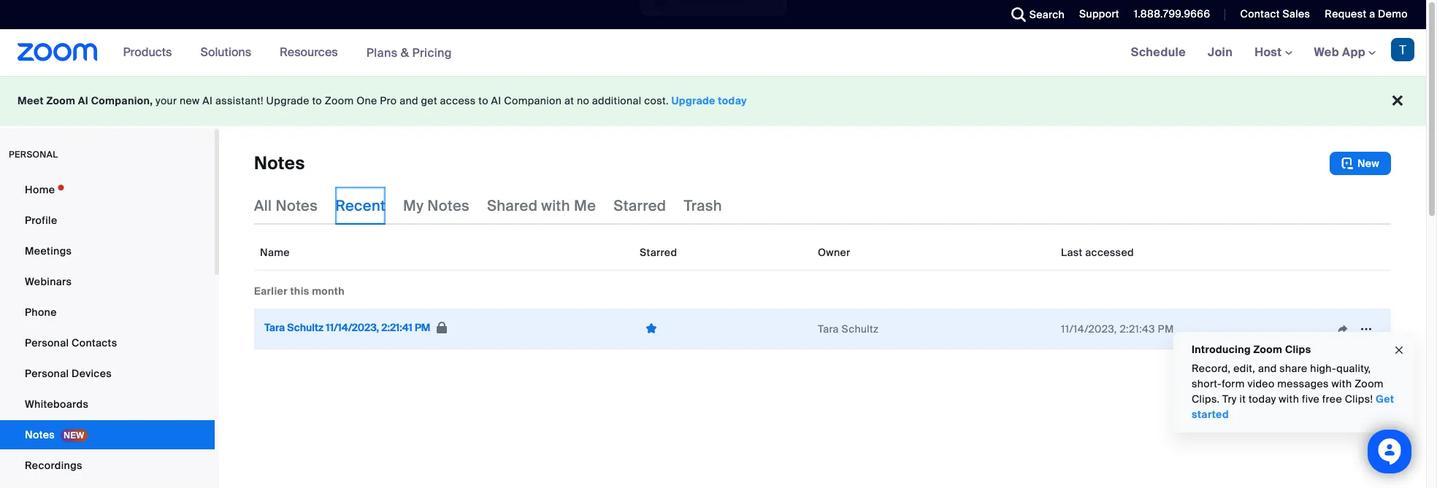 Task type: describe. For each thing, give the bounding box(es) containing it.
earlier
[[254, 285, 288, 298]]

schultz for tara schultz
[[842, 322, 879, 336]]

schedule link
[[1120, 29, 1197, 76]]

messages
[[1278, 378, 1329, 391]]

tara schultz 11/14/2023, 2:21:41 pm
[[264, 322, 433, 335]]

zoom left one
[[325, 94, 354, 107]]

all
[[254, 196, 272, 215]]

record,
[[1192, 362, 1231, 375]]

recordings link
[[0, 451, 215, 481]]

additional
[[592, 94, 642, 107]]

meetings link
[[0, 237, 215, 266]]

all notes
[[254, 196, 318, 215]]

request a demo
[[1325, 7, 1408, 20]]

form
[[1222, 378, 1245, 391]]

1 horizontal spatial 11/14/2023,
[[1061, 322, 1117, 336]]

personal contacts
[[25, 337, 117, 350]]

introducing
[[1192, 343, 1251, 356]]

products button
[[123, 29, 179, 76]]

companion,
[[91, 94, 153, 107]]

it
[[1240, 393, 1246, 406]]

personal
[[9, 149, 58, 161]]

my
[[403, 196, 424, 215]]

contact sales
[[1241, 7, 1311, 20]]

get
[[1376, 393, 1395, 406]]

and inside the record, edit, and share high-quality, short-form video messages with zoom clips. try it today with five free clips!
[[1258, 362, 1277, 375]]

plans & pricing
[[366, 45, 452, 60]]

contacts
[[72, 337, 117, 350]]

earlier this month
[[254, 285, 345, 298]]

1 ai from the left
[[78, 94, 88, 107]]

new button
[[1330, 152, 1391, 175]]

meet
[[18, 94, 44, 107]]

companion
[[504, 94, 562, 107]]

plans
[[366, 45, 398, 60]]

profile picture image
[[1391, 38, 1415, 61]]

starred inside tabs of all notes page tab list
[[614, 196, 666, 215]]

free
[[1323, 393, 1343, 406]]

phone link
[[0, 298, 215, 327]]

zoom logo image
[[18, 43, 98, 61]]

web
[[1314, 45, 1340, 60]]

a
[[1370, 7, 1376, 20]]

share image
[[1332, 322, 1355, 336]]

1.888.799.9666
[[1134, 7, 1211, 20]]

2:21:41
[[381, 322, 412, 335]]

1 upgrade from the left
[[266, 94, 309, 107]]

get
[[421, 94, 437, 107]]

meet zoom ai companion, footer
[[0, 76, 1426, 126]]

introducing zoom clips
[[1192, 343, 1311, 356]]

your
[[156, 94, 177, 107]]

2:21:43
[[1120, 322, 1155, 336]]

last
[[1061, 246, 1083, 259]]

demo
[[1378, 7, 1408, 20]]

zoom right meet at the left of page
[[46, 94, 75, 107]]

notes up the "all notes" in the top left of the page
[[254, 152, 305, 175]]

clips.
[[1192, 393, 1220, 406]]

tabs of all notes page tab list
[[254, 187, 722, 225]]

home
[[25, 183, 55, 196]]

home link
[[0, 175, 215, 205]]

personal devices
[[25, 367, 112, 381]]

zoom inside the record, edit, and share high-quality, short-form video messages with zoom clips. try it today with five free clips!
[[1355, 378, 1384, 391]]

app
[[1342, 45, 1366, 60]]

me
[[574, 196, 596, 215]]

video
[[1248, 378, 1275, 391]]

&
[[401, 45, 409, 60]]

join
[[1208, 45, 1233, 60]]

webinars
[[25, 275, 72, 289]]

1 horizontal spatial pm
[[1158, 322, 1174, 336]]

2 upgrade from the left
[[672, 94, 716, 107]]

new
[[1358, 157, 1380, 170]]

solutions button
[[200, 29, 258, 76]]

2 to from the left
[[479, 94, 489, 107]]

tara schultz 11/14/2023, 2:21:41 pm button
[[260, 318, 452, 340]]

web app button
[[1314, 45, 1376, 60]]

with inside tabs of all notes page tab list
[[541, 196, 570, 215]]

meetings navigation
[[1120, 29, 1426, 77]]

2 horizontal spatial with
[[1332, 378, 1352, 391]]

shared with me
[[487, 196, 596, 215]]

pm inside button
[[415, 322, 430, 335]]

high-
[[1311, 362, 1337, 375]]

personal for personal contacts
[[25, 337, 69, 350]]

upgrade today link
[[672, 94, 747, 107]]

personal contacts link
[[0, 329, 215, 358]]

short-
[[1192, 378, 1222, 391]]

month
[[312, 285, 345, 298]]

owner
[[818, 246, 851, 259]]

personal menu menu
[[0, 175, 215, 489]]

resources
[[280, 45, 338, 60]]

share
[[1280, 362, 1308, 375]]

host button
[[1255, 45, 1292, 60]]

accessed
[[1086, 246, 1134, 259]]



Task type: vqa. For each thing, say whether or not it's contained in the screenshot.
rightmost "Pm"
yes



Task type: locate. For each thing, give the bounding box(es) containing it.
0 horizontal spatial pm
[[415, 322, 430, 335]]

1 horizontal spatial to
[[479, 94, 489, 107]]

ai left companion,
[[78, 94, 88, 107]]

access
[[440, 94, 476, 107]]

clips
[[1285, 343, 1311, 356]]

edit,
[[1234, 362, 1256, 375]]

request
[[1325, 7, 1367, 20]]

search
[[1030, 8, 1065, 21]]

request a demo link
[[1314, 0, 1426, 29], [1325, 7, 1408, 20]]

search button
[[1000, 0, 1069, 29]]

schultz for tara schultz 11/14/2023, 2:21:41 pm
[[287, 322, 324, 335]]

sales
[[1283, 7, 1311, 20]]

to right access
[[479, 94, 489, 107]]

devices
[[72, 367, 112, 381]]

tara for tara schultz
[[818, 322, 839, 336]]

0 horizontal spatial to
[[312, 94, 322, 107]]

notes up recordings
[[25, 429, 55, 442]]

0 horizontal spatial schultz
[[287, 322, 324, 335]]

1 horizontal spatial tara
[[818, 322, 839, 336]]

1 vertical spatial personal
[[25, 367, 69, 381]]

new
[[180, 94, 200, 107]]

1 vertical spatial today
[[1249, 393, 1276, 406]]

2 vertical spatial with
[[1279, 393, 1300, 406]]

zoom up clips!
[[1355, 378, 1384, 391]]

zoom left clips
[[1254, 343, 1283, 356]]

banner
[[0, 29, 1426, 77]]

0 vertical spatial personal
[[25, 337, 69, 350]]

1 personal from the top
[[25, 337, 69, 350]]

join link
[[1197, 29, 1244, 76]]

1 horizontal spatial ai
[[203, 94, 213, 107]]

1 horizontal spatial and
[[1258, 362, 1277, 375]]

1 to from the left
[[312, 94, 322, 107]]

get started
[[1192, 393, 1395, 421]]

3 ai from the left
[[491, 94, 501, 107]]

ai right the new
[[203, 94, 213, 107]]

banner containing products
[[0, 29, 1426, 77]]

2 personal from the top
[[25, 367, 69, 381]]

and
[[400, 94, 418, 107], [1258, 362, 1277, 375]]

pro
[[380, 94, 397, 107]]

trash
[[684, 196, 722, 215]]

schultz inside button
[[287, 322, 324, 335]]

quality,
[[1337, 362, 1371, 375]]

tara schultz 11/14/2023, 2:21:41 pm starred image
[[640, 322, 663, 336]]

and inside 'meet zoom ai companion,' footer
[[400, 94, 418, 107]]

personal down phone
[[25, 337, 69, 350]]

personal
[[25, 337, 69, 350], [25, 367, 69, 381]]

upgrade down the 'product information' navigation
[[266, 94, 309, 107]]

started
[[1192, 408, 1229, 421]]

host
[[1255, 45, 1285, 60]]

clips!
[[1345, 393, 1373, 406]]

phone
[[25, 306, 57, 319]]

0 vertical spatial and
[[400, 94, 418, 107]]

notes right all
[[276, 196, 318, 215]]

to down "resources" dropdown button
[[312, 94, 322, 107]]

tara inside button
[[264, 322, 285, 335]]

1 vertical spatial starred
[[640, 246, 677, 259]]

personal inside personal contacts link
[[25, 337, 69, 350]]

meet zoom ai companion, your new ai assistant! upgrade to zoom one pro and get access to ai companion at no additional cost. upgrade today
[[18, 94, 747, 107]]

solutions
[[200, 45, 251, 60]]

1 horizontal spatial with
[[1279, 393, 1300, 406]]

pm right the 2:21:43
[[1158, 322, 1174, 336]]

product information navigation
[[112, 29, 463, 77]]

try
[[1223, 393, 1237, 406]]

support
[[1080, 7, 1120, 20]]

0 vertical spatial starred
[[614, 196, 666, 215]]

my notes
[[403, 196, 470, 215]]

one
[[357, 94, 377, 107]]

notes right my in the left top of the page
[[428, 196, 470, 215]]

1 horizontal spatial today
[[1249, 393, 1276, 406]]

more options for tara schultz 11/14/2023, 2:21:41 pm image
[[1355, 322, 1378, 336]]

application
[[1332, 318, 1386, 340]]

web app
[[1314, 45, 1366, 60]]

recent
[[335, 196, 386, 215]]

tara for tara schultz 11/14/2023, 2:21:41 pm
[[264, 322, 285, 335]]

pm right "2:21:41"
[[415, 322, 430, 335]]

record, edit, and share high-quality, short-form video messages with zoom clips. try it today with five free clips!
[[1192, 362, 1384, 406]]

0 horizontal spatial ai
[[78, 94, 88, 107]]

0 horizontal spatial 11/14/2023,
[[326, 322, 379, 335]]

close image
[[1394, 342, 1405, 359]]

11/14/2023, left the 2:21:43
[[1061, 322, 1117, 336]]

this
[[290, 285, 309, 298]]

upgrade right cost.
[[672, 94, 716, 107]]

and up video
[[1258, 362, 1277, 375]]

with up free
[[1332, 378, 1352, 391]]

name
[[260, 246, 290, 259]]

cost.
[[644, 94, 669, 107]]

11/14/2023, down the month on the left bottom
[[326, 322, 379, 335]]

products
[[123, 45, 172, 60]]

0 horizontal spatial with
[[541, 196, 570, 215]]

personal inside personal devices link
[[25, 367, 69, 381]]

resources button
[[280, 29, 344, 76]]

0 vertical spatial today
[[718, 94, 747, 107]]

2 ai from the left
[[203, 94, 213, 107]]

11/14/2023, inside button
[[326, 322, 379, 335]]

personal up 'whiteboards'
[[25, 367, 69, 381]]

ai
[[78, 94, 88, 107], [203, 94, 213, 107], [491, 94, 501, 107]]

whiteboards link
[[0, 390, 215, 419]]

assistant!
[[215, 94, 264, 107]]

0 horizontal spatial tara
[[264, 322, 285, 335]]

profile
[[25, 214, 57, 227]]

1 vertical spatial with
[[1332, 378, 1352, 391]]

at
[[565, 94, 574, 107]]

today inside 'meet zoom ai companion,' footer
[[718, 94, 747, 107]]

2 horizontal spatial ai
[[491, 94, 501, 107]]

notes link
[[0, 421, 215, 450]]

with down messages
[[1279, 393, 1300, 406]]

with left me
[[541, 196, 570, 215]]

ai left companion
[[491, 94, 501, 107]]

personal for personal devices
[[25, 367, 69, 381]]

today inside the record, edit, and share high-quality, short-form video messages with zoom clips. try it today with five free clips!
[[1249, 393, 1276, 406]]

1 vertical spatial and
[[1258, 362, 1277, 375]]

notes inside personal menu menu
[[25, 429, 55, 442]]

schedule
[[1131, 45, 1186, 60]]

0 horizontal spatial today
[[718, 94, 747, 107]]

to
[[312, 94, 322, 107], [479, 94, 489, 107]]

starred
[[614, 196, 666, 215], [640, 246, 677, 259]]

pricing
[[412, 45, 452, 60]]

schultz
[[287, 322, 324, 335], [842, 322, 879, 336]]

whiteboards
[[25, 398, 88, 411]]

contact sales link
[[1230, 0, 1314, 29], [1241, 7, 1311, 20]]

0 horizontal spatial and
[[400, 94, 418, 107]]

0 vertical spatial with
[[541, 196, 570, 215]]

five
[[1302, 393, 1320, 406]]

webinars link
[[0, 267, 215, 297]]

last accessed
[[1061, 246, 1134, 259]]

plans & pricing link
[[366, 45, 452, 60], [366, 45, 452, 60]]

personal devices link
[[0, 359, 215, 389]]

contact
[[1241, 7, 1280, 20]]

1 horizontal spatial schultz
[[842, 322, 879, 336]]

1 horizontal spatial upgrade
[[672, 94, 716, 107]]

no
[[577, 94, 590, 107]]

notes
[[254, 152, 305, 175], [276, 196, 318, 215], [428, 196, 470, 215], [25, 429, 55, 442]]

and left get at the left of the page
[[400, 94, 418, 107]]

tara schultz
[[818, 322, 879, 336]]

11/14/2023, 2:21:43 pm
[[1061, 322, 1174, 336]]

0 horizontal spatial upgrade
[[266, 94, 309, 107]]

meetings
[[25, 245, 72, 258]]



